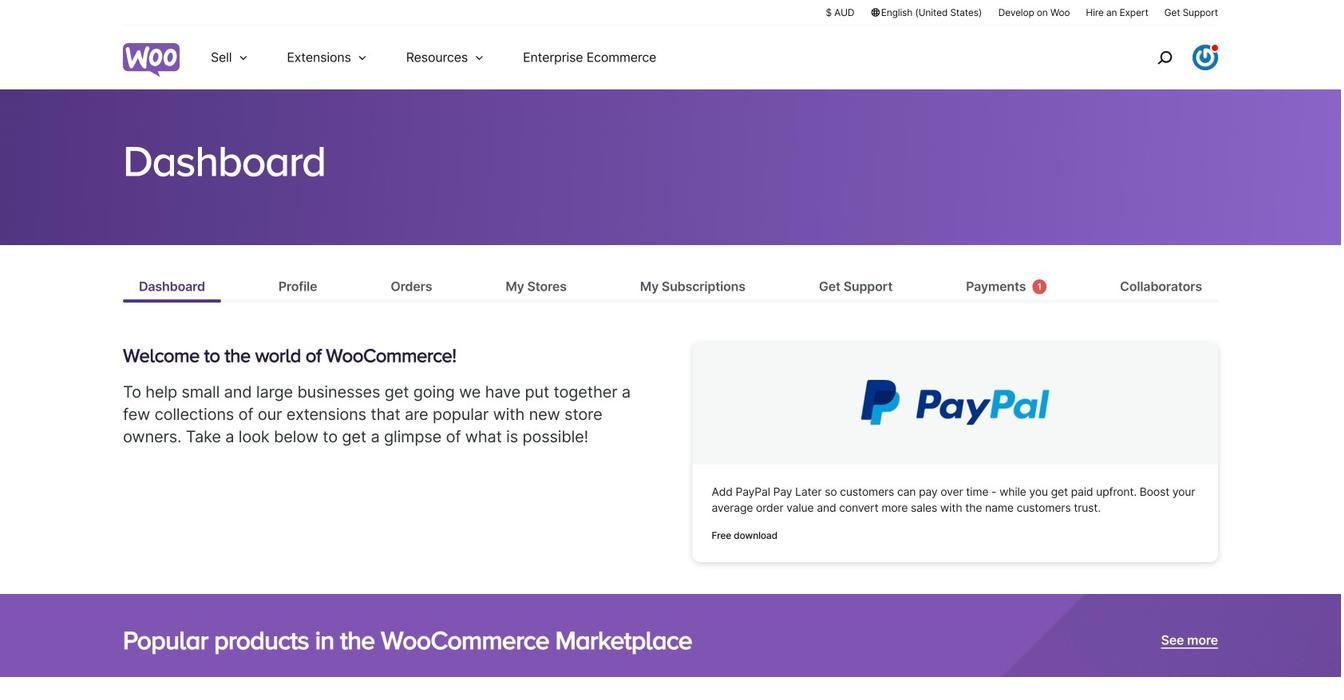 Task type: describe. For each thing, give the bounding box(es) containing it.
open account menu image
[[1193, 45, 1219, 70]]

search image
[[1152, 45, 1178, 70]]



Task type: locate. For each thing, give the bounding box(es) containing it.
service navigation menu element
[[1123, 32, 1219, 83]]



Task type: vqa. For each thing, say whether or not it's contained in the screenshot.
'Replacing the order confirmation page' Link
no



